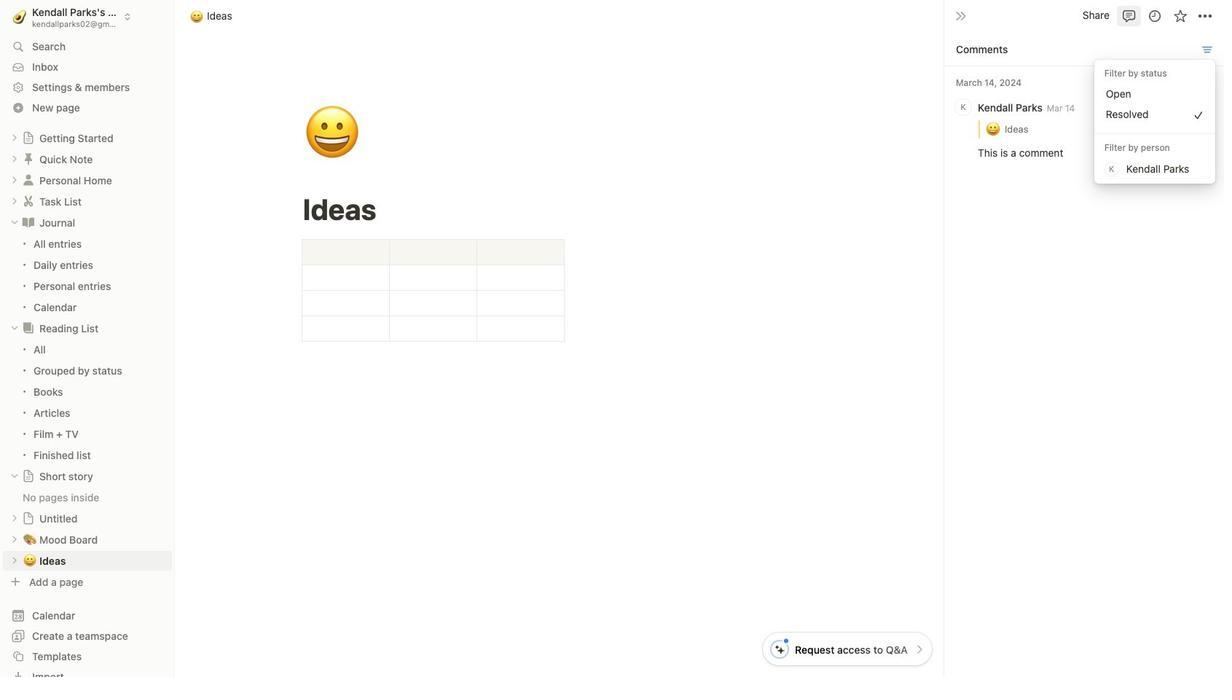 Task type: describe. For each thing, give the bounding box(es) containing it.
0 vertical spatial change page icon image
[[21, 215, 36, 230]]

1 horizontal spatial 😀 image
[[304, 96, 360, 171]]

1 vertical spatial change page icon image
[[21, 321, 36, 335]]

2 vertical spatial change page icon image
[[22, 470, 35, 483]]

group for topmost change page icon
[[0, 233, 175, 318]]

group for change page icon to the middle
[[0, 339, 175, 466]]

close sidebar image
[[955, 10, 967, 21]]



Task type: vqa. For each thing, say whether or not it's contained in the screenshot.
sixth Open icon
no



Task type: locate. For each thing, give the bounding box(es) containing it.
0 vertical spatial 😀 image
[[190, 8, 203, 24]]

1 group from the top
[[0, 233, 175, 318]]

favorite image
[[1173, 8, 1188, 23]]

1 vertical spatial 😀 image
[[304, 96, 360, 171]]

🥑 image
[[13, 8, 26, 26]]

😀 image
[[190, 8, 203, 24], [304, 96, 360, 171]]

change page icon image
[[21, 215, 36, 230], [21, 321, 36, 335], [22, 470, 35, 483]]

0 vertical spatial group
[[0, 233, 175, 318]]

group
[[0, 233, 175, 318], [0, 339, 175, 466]]

updates image
[[1147, 8, 1162, 23]]

2 group from the top
[[0, 339, 175, 466]]

0 horizontal spatial 😀 image
[[190, 8, 203, 24]]

1 vertical spatial group
[[0, 339, 175, 466]]

menu
[[1094, 59, 1216, 184]]

comments image
[[1122, 8, 1137, 23]]



